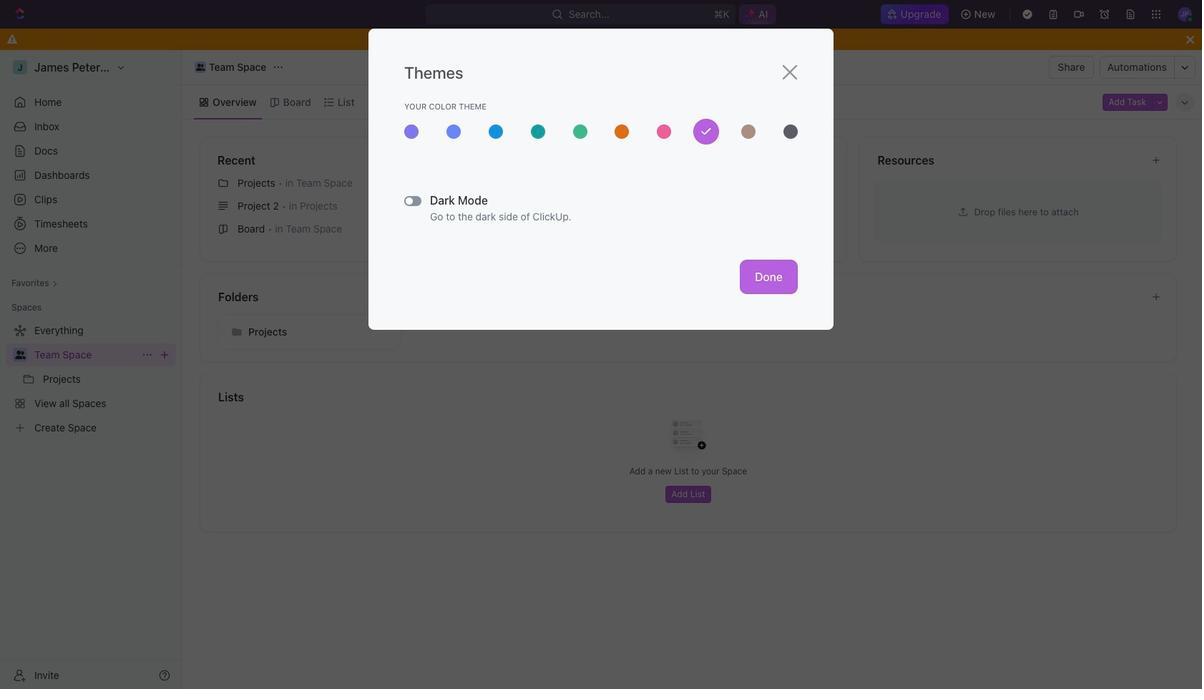Task type: vqa. For each thing, say whether or not it's contained in the screenshot.
off IMAGE
no



Task type: describe. For each thing, give the bounding box(es) containing it.
tree inside sidebar navigation
[[6, 319, 176, 439]]



Task type: locate. For each thing, give the bounding box(es) containing it.
tree
[[6, 319, 176, 439]]

dialog
[[369, 29, 834, 330]]

user group image
[[15, 351, 25, 359]]

no lists icon. image
[[660, 409, 717, 466]]

user group image
[[196, 64, 205, 71]]

sidebar navigation
[[0, 50, 183, 689]]



